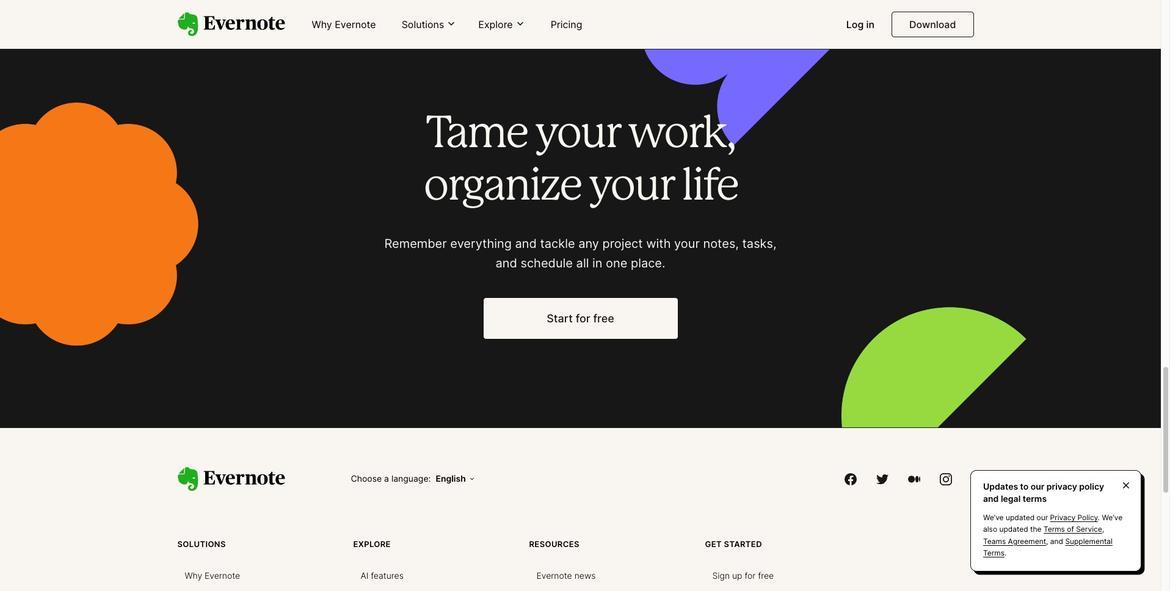 Task type: describe. For each thing, give the bounding box(es) containing it.
solutions inside button
[[402, 18, 444, 30]]

schedule
[[521, 256, 573, 271]]

free inside sign up for free link
[[758, 570, 774, 581]]

tasks,
[[743, 236, 777, 251]]

remember everything and tackle any project with your notes, tasks, and schedule all in one place.
[[385, 236, 777, 271]]

for inside start for free link
[[576, 312, 591, 325]]

a
[[384, 474, 389, 484]]

service
[[1077, 525, 1103, 534]]

2 evernote logo image from the top
[[177, 467, 285, 492]]

and inside terms of service , teams agreement , and
[[1051, 537, 1064, 546]]

our for privacy
[[1037, 513, 1048, 523]]

sign up for free link
[[705, 565, 781, 585]]

1 we've from the left
[[984, 513, 1004, 523]]

1 vertical spatial why evernote link
[[177, 565, 248, 585]]

get
[[705, 539, 722, 549]]

privacy
[[1047, 481, 1078, 492]]

tackle
[[540, 236, 575, 251]]

why evernote for bottommost why evernote link
[[185, 570, 240, 581]]

pricing
[[551, 18, 582, 31]]

1 horizontal spatial evernote
[[335, 18, 376, 31]]

updates
[[984, 481, 1019, 492]]

1 vertical spatial your
[[589, 167, 674, 209]]

ai
[[361, 570, 369, 581]]

and down everything
[[496, 256, 517, 271]]

remember
[[385, 236, 447, 251]]

in inside remember everything and tackle any project with your notes, tasks, and schedule all in one place.
[[593, 256, 603, 271]]

terms of service link
[[1044, 525, 1103, 534]]

up
[[733, 570, 743, 581]]

supplemental terms link
[[984, 537, 1113, 558]]

updated inside . we've also updated the
[[1000, 525, 1029, 534]]

ai features link
[[353, 565, 411, 585]]

0 horizontal spatial solutions
[[177, 539, 226, 549]]

ai features
[[361, 570, 404, 581]]

policy
[[1078, 513, 1098, 523]]

tame
[[426, 114, 527, 156]]

english
[[436, 474, 466, 484]]

teams agreement link
[[984, 537, 1047, 546]]

terms
[[1023, 493, 1047, 504]]

project
[[603, 236, 643, 251]]

why evernote for why evernote link to the top
[[312, 18, 376, 31]]

pricing link
[[544, 13, 590, 37]]

0 vertical spatial your
[[535, 114, 620, 156]]

start for free
[[547, 312, 614, 325]]

any
[[579, 236, 599, 251]]

organize
[[424, 167, 581, 209]]

evernote news link
[[529, 565, 603, 585]]

notes,
[[703, 236, 739, 251]]

life
[[682, 167, 738, 209]]

privacy
[[1051, 513, 1076, 523]]

and inside updates to our privacy policy and legal terms
[[984, 493, 999, 504]]

free inside start for free link
[[593, 312, 614, 325]]

we've updated our privacy policy
[[984, 513, 1098, 523]]

solutions button
[[398, 18, 460, 31]]

0 horizontal spatial evernote
[[205, 570, 240, 581]]

terms of service , teams agreement , and
[[984, 525, 1105, 546]]

place.
[[631, 256, 666, 271]]



Task type: vqa. For each thing, say whether or not it's contained in the screenshot.


Task type: locate. For each thing, give the bounding box(es) containing it.
. we've also updated the
[[984, 513, 1123, 534]]

terms down teams
[[984, 549, 1005, 558]]

log in
[[847, 18, 875, 31]]

in right log
[[867, 18, 875, 31]]

in right all
[[593, 256, 603, 271]]

everything
[[450, 236, 512, 251]]

1 horizontal spatial why evernote
[[312, 18, 376, 31]]

0 vertical spatial solutions
[[402, 18, 444, 30]]

log in link
[[839, 13, 882, 37]]

free
[[593, 312, 614, 325], [758, 570, 774, 581]]

, down . we've also updated the
[[1047, 537, 1049, 546]]

0 horizontal spatial in
[[593, 256, 603, 271]]

0 vertical spatial explore
[[479, 18, 513, 30]]

why for bottommost why evernote link
[[185, 570, 202, 581]]

1 evernote logo image from the top
[[177, 12, 285, 37]]

. inside . we've also updated the
[[1098, 513, 1100, 523]]

all
[[576, 256, 589, 271]]

terms down privacy
[[1044, 525, 1065, 534]]

we've up also
[[984, 513, 1004, 523]]

log
[[847, 18, 864, 31]]

resources
[[529, 539, 580, 549]]

1 horizontal spatial terms
[[1044, 525, 1065, 534]]

0 vertical spatial why evernote link
[[305, 13, 383, 37]]

solutions
[[402, 18, 444, 30], [177, 539, 226, 549]]

choose
[[351, 474, 382, 484]]

. up service
[[1098, 513, 1100, 523]]

we've inside . we've also updated the
[[1102, 513, 1123, 523]]

why
[[312, 18, 332, 31], [185, 570, 202, 581]]

why for why evernote link to the top
[[312, 18, 332, 31]]

0 horizontal spatial why evernote link
[[177, 565, 248, 585]]

1 vertical spatial why
[[185, 570, 202, 581]]

1 horizontal spatial why
[[312, 18, 332, 31]]

.
[[1098, 513, 1100, 523], [1005, 549, 1007, 558]]

with
[[646, 236, 671, 251]]

why evernote link
[[305, 13, 383, 37], [177, 565, 248, 585]]

of
[[1067, 525, 1074, 534]]

1 vertical spatial our
[[1037, 513, 1048, 523]]

explore inside button
[[479, 18, 513, 30]]

legal
[[1001, 493, 1021, 504]]

1 horizontal spatial for
[[745, 570, 756, 581]]

1 vertical spatial for
[[745, 570, 756, 581]]

in
[[867, 18, 875, 31], [593, 256, 603, 271]]

for right start
[[576, 312, 591, 325]]

0 vertical spatial for
[[576, 312, 591, 325]]

0 vertical spatial .
[[1098, 513, 1100, 523]]

sign
[[713, 570, 730, 581]]

0 horizontal spatial we've
[[984, 513, 1004, 523]]

0 horizontal spatial why
[[185, 570, 202, 581]]

0 vertical spatial why evernote
[[312, 18, 376, 31]]

1 vertical spatial in
[[593, 256, 603, 271]]

teams
[[984, 537, 1006, 546]]

your inside remember everything and tackle any project with your notes, tasks, and schedule all in one place.
[[675, 236, 700, 251]]

and
[[515, 236, 537, 251], [496, 256, 517, 271], [984, 493, 999, 504], [1051, 537, 1064, 546]]

our inside updates to our privacy policy and legal terms
[[1031, 481, 1045, 492]]

sign up for free
[[713, 570, 774, 581]]

start
[[547, 312, 573, 325]]

evernote inside evernote news "link"
[[537, 570, 572, 581]]

choose a language:
[[351, 474, 431, 484]]

for inside sign up for free link
[[745, 570, 756, 581]]

1 vertical spatial terms
[[984, 549, 1005, 558]]

supplemental terms
[[984, 537, 1113, 558]]

also
[[984, 525, 998, 534]]

,
[[1103, 525, 1105, 534], [1047, 537, 1049, 546]]

updated up teams agreement link
[[1000, 525, 1029, 534]]

your
[[535, 114, 620, 156], [589, 167, 674, 209], [675, 236, 700, 251]]

for right up
[[745, 570, 756, 581]]

1 vertical spatial explore
[[353, 539, 391, 549]]

language:
[[392, 474, 431, 484]]

we've right policy
[[1102, 513, 1123, 523]]

1 vertical spatial why evernote
[[185, 570, 240, 581]]

start for free link
[[483, 297, 678, 340]]

1 horizontal spatial we've
[[1102, 513, 1123, 523]]

get started
[[705, 539, 762, 549]]

explore
[[479, 18, 513, 30], [353, 539, 391, 549]]

to
[[1021, 481, 1029, 492]]

evernote news
[[537, 570, 596, 581]]

0 vertical spatial evernote logo image
[[177, 12, 285, 37]]

updated up the the in the right bottom of the page
[[1006, 513, 1035, 523]]

news
[[575, 570, 596, 581]]

for
[[576, 312, 591, 325], [745, 570, 756, 581]]

why evernote
[[312, 18, 376, 31], [185, 570, 240, 581]]

1 horizontal spatial ,
[[1103, 525, 1105, 534]]

one
[[606, 256, 628, 271]]

evernote
[[335, 18, 376, 31], [205, 570, 240, 581], [537, 570, 572, 581]]

0 vertical spatial ,
[[1103, 525, 1105, 534]]

started
[[724, 539, 762, 549]]

features
[[371, 570, 404, 581]]

free right start
[[593, 312, 614, 325]]

explore button
[[475, 18, 529, 31]]

0 horizontal spatial free
[[593, 312, 614, 325]]

1 vertical spatial .
[[1005, 549, 1007, 558]]

1 horizontal spatial free
[[758, 570, 774, 581]]

our up terms
[[1031, 481, 1045, 492]]

free right up
[[758, 570, 774, 581]]

1 horizontal spatial .
[[1098, 513, 1100, 523]]

work,
[[628, 114, 735, 156]]

0 horizontal spatial .
[[1005, 549, 1007, 558]]

privacy policy link
[[1051, 513, 1098, 523]]

0 horizontal spatial why evernote
[[185, 570, 240, 581]]

1 vertical spatial ,
[[1047, 537, 1049, 546]]

terms inside terms of service , teams agreement , and
[[1044, 525, 1065, 534]]

. for .
[[1005, 549, 1007, 558]]

0 horizontal spatial explore
[[353, 539, 391, 549]]

download
[[910, 18, 956, 31]]

in inside log in 'link'
[[867, 18, 875, 31]]

, up supplemental
[[1103, 525, 1105, 534]]

supplemental
[[1066, 537, 1113, 546]]

. down teams agreement link
[[1005, 549, 1007, 558]]

1 horizontal spatial why evernote link
[[305, 13, 383, 37]]

1 horizontal spatial solutions
[[402, 18, 444, 30]]

1 vertical spatial evernote logo image
[[177, 467, 285, 492]]

and down updates
[[984, 493, 999, 504]]

0 vertical spatial why
[[312, 18, 332, 31]]

1 horizontal spatial explore
[[479, 18, 513, 30]]

0 horizontal spatial for
[[576, 312, 591, 325]]

our for privacy
[[1031, 481, 1045, 492]]

1 vertical spatial free
[[758, 570, 774, 581]]

the
[[1031, 525, 1042, 534]]

updated
[[1006, 513, 1035, 523], [1000, 525, 1029, 534]]

our
[[1031, 481, 1045, 492], [1037, 513, 1048, 523]]

2 vertical spatial your
[[675, 236, 700, 251]]

0 vertical spatial updated
[[1006, 513, 1035, 523]]

. for . we've also updated the
[[1098, 513, 1100, 523]]

0 vertical spatial in
[[867, 18, 875, 31]]

updates to our privacy policy and legal terms
[[984, 481, 1105, 504]]

and up schedule
[[515, 236, 537, 251]]

1 vertical spatial updated
[[1000, 525, 1029, 534]]

download link
[[892, 12, 974, 37]]

policy
[[1080, 481, 1105, 492]]

0 horizontal spatial ,
[[1047, 537, 1049, 546]]

1 vertical spatial solutions
[[177, 539, 226, 549]]

0 horizontal spatial terms
[[984, 549, 1005, 558]]

0 vertical spatial terms
[[1044, 525, 1065, 534]]

1 horizontal spatial in
[[867, 18, 875, 31]]

and down . we've also updated the
[[1051, 537, 1064, 546]]

2 horizontal spatial evernote
[[537, 570, 572, 581]]

2 we've from the left
[[1102, 513, 1123, 523]]

agreement
[[1008, 537, 1047, 546]]

0 vertical spatial free
[[593, 312, 614, 325]]

our up the the in the right bottom of the page
[[1037, 513, 1048, 523]]

we've
[[984, 513, 1004, 523], [1102, 513, 1123, 523]]

0 vertical spatial our
[[1031, 481, 1045, 492]]

tame your work, organize your life
[[424, 114, 738, 209]]

terms inside the supplemental terms
[[984, 549, 1005, 558]]

evernote logo image
[[177, 12, 285, 37], [177, 467, 285, 492]]

terms
[[1044, 525, 1065, 534], [984, 549, 1005, 558]]



